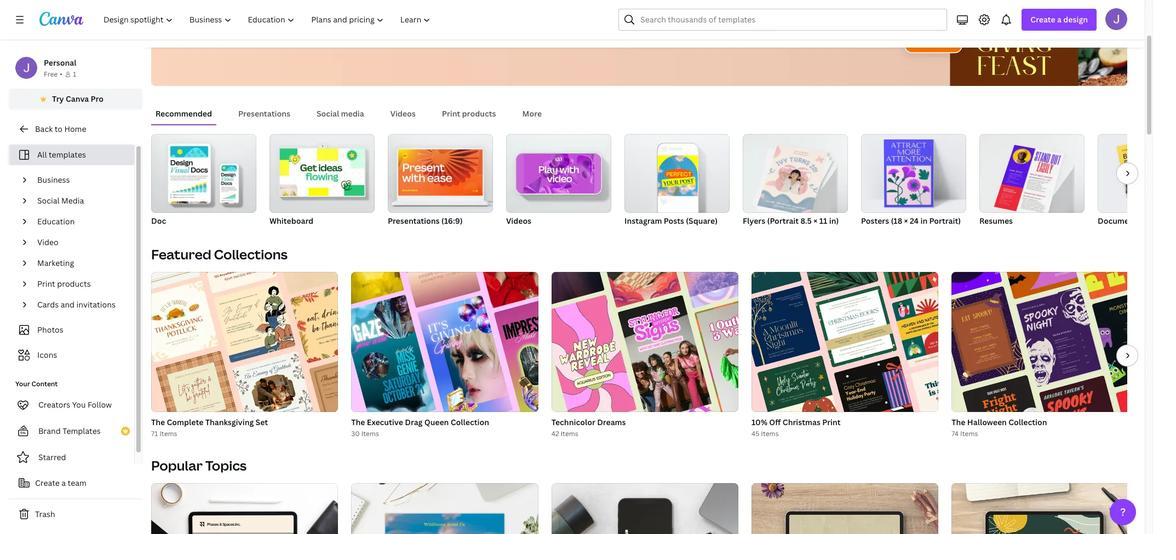 Task type: vqa. For each thing, say whether or not it's contained in the screenshot.
'With'
no



Task type: describe. For each thing, give the bounding box(es) containing it.
the complete thanksgiving set 71 items
[[151, 418, 268, 439]]

back to home link
[[9, 118, 142, 140]]

× inside "link"
[[904, 216, 908, 226]]

cards
[[37, 300, 59, 310]]

marketing link
[[33, 253, 128, 274]]

social for social media
[[317, 108, 339, 119]]

create a team button
[[9, 473, 142, 495]]

social media link
[[33, 191, 128, 212]]

whiteboard link
[[270, 134, 375, 228]]

canva
[[66, 94, 89, 104]]

presentations (16:9)
[[388, 216, 463, 226]]

cards and invitations link
[[33, 295, 128, 316]]

the halloween collection link
[[952, 417, 1139, 429]]

videos link
[[506, 134, 612, 228]]

documents
[[1098, 216, 1141, 226]]

celebrate and create link
[[169, 15, 264, 37]]

10% off christmas print 45 items
[[752, 418, 841, 439]]

print products for the print products link
[[37, 279, 91, 289]]

social media
[[317, 108, 364, 119]]

and for cards
[[61, 300, 75, 310]]

items inside 10% off christmas print 45 items
[[761, 430, 779, 439]]

starred
[[38, 453, 66, 463]]

follow
[[88, 400, 112, 410]]

items inside technicolor dreams 42 items
[[561, 430, 579, 439]]

documents (re
[[1098, 216, 1153, 226]]

creators you follow link
[[9, 395, 134, 416]]

executive
[[367, 418, 403, 428]]

1 × from the left
[[814, 216, 818, 226]]

a for design
[[1058, 14, 1062, 25]]

print for print products "button"
[[442, 108, 460, 119]]

document (responsive) image
[[1098, 134, 1153, 213]]

instagram posts (square) link
[[625, 134, 730, 228]]

items inside the complete thanksgiving set 71 items
[[160, 430, 177, 439]]

all
[[37, 150, 47, 160]]

personal
[[44, 58, 76, 68]]

aesthetic image
[[351, 484, 538, 535]]

technicolor
[[552, 418, 596, 428]]

create a design button
[[1022, 9, 1097, 31]]

portfolio image
[[952, 484, 1139, 535]]

creators you follow
[[38, 400, 112, 410]]

poster (18 × 24 in portrait) image inside posters (18 × 24 in portrait) "link"
[[884, 140, 934, 208]]

resumes
[[980, 216, 1013, 226]]

create for create a team
[[35, 478, 60, 489]]

8.5
[[801, 216, 812, 226]]

the for the executive drag queen collection
[[351, 418, 365, 428]]

your content
[[15, 380, 58, 389]]

pro
[[91, 94, 104, 104]]

celebrate
[[178, 20, 214, 31]]

presentations button
[[234, 104, 295, 124]]

try canva pro button
[[9, 89, 142, 110]]

print products link
[[33, 274, 128, 295]]

the executive drag queen collection link
[[351, 417, 538, 429]]

products for the print products link
[[57, 279, 91, 289]]

flyers (portrait 8.5 × 11 in)
[[743, 216, 839, 226]]

collection inside the executive drag queen collection 30 items
[[451, 418, 489, 428]]

flyers (portrait 8.5 × 11 in) link
[[743, 134, 848, 228]]

topics
[[205, 457, 247, 475]]

instagram
[[625, 216, 662, 226]]

education
[[37, 216, 75, 227]]

the complete thanksgiving set link
[[151, 417, 338, 429]]

doc
[[151, 216, 166, 226]]

jacob simon image
[[1106, 8, 1128, 30]]

create
[[232, 20, 256, 31]]

instagram post (square) image inside instagram posts (square) link
[[658, 156, 698, 196]]

print for the print products link
[[37, 279, 55, 289]]

presentations for presentations
[[238, 108, 290, 119]]

try
[[52, 94, 64, 104]]

(re
[[1143, 216, 1153, 226]]

create for create a design
[[1031, 14, 1056, 25]]

posters (18 × 24 in portrait)
[[861, 216, 961, 226]]

design
[[1064, 14, 1088, 25]]

templates
[[63, 426, 101, 437]]

posters
[[861, 216, 889, 226]]

marketing
[[37, 258, 74, 268]]

flyers
[[743, 216, 766, 226]]

in
[[921, 216, 928, 226]]

the for the complete thanksgiving set
[[151, 418, 165, 428]]

print products button
[[438, 104, 501, 124]]

christmas
[[783, 418, 821, 428]]

video link
[[33, 232, 128, 253]]

social media
[[37, 196, 84, 206]]

space image
[[552, 484, 739, 535]]

(square)
[[686, 216, 718, 226]]

invitations
[[76, 300, 116, 310]]

business
[[37, 175, 70, 185]]

(portrait
[[767, 216, 799, 226]]

71
[[151, 430, 158, 439]]

social for social media
[[37, 196, 60, 206]]

presentation (16:9) image inside the presentations (16:9) link
[[398, 150, 483, 196]]

the executive drag queen collection 30 items
[[351, 418, 489, 439]]

you
[[72, 400, 86, 410]]



Task type: locate. For each thing, give the bounding box(es) containing it.
and inside celebrate and create link
[[216, 20, 230, 31]]

2 items from the left
[[361, 430, 379, 439]]

create down starred
[[35, 478, 60, 489]]

design your thanksgiving image
[[865, 0, 1128, 86]]

whiteboard
[[270, 216, 313, 226]]

your
[[15, 380, 30, 389]]

2 horizontal spatial print
[[823, 418, 841, 428]]

documents (re link
[[1098, 134, 1153, 228]]

45
[[752, 430, 760, 439]]

presentation (16:9) image
[[388, 134, 493, 213], [398, 150, 483, 196]]

items right the "30" on the left of page
[[361, 430, 379, 439]]

products for print products "button"
[[462, 108, 496, 119]]

0 horizontal spatial collection
[[451, 418, 489, 428]]

10% off christmas print link
[[752, 417, 939, 429]]

queen
[[425, 418, 449, 428]]

social inside social media button
[[317, 108, 339, 119]]

1 horizontal spatial social
[[317, 108, 339, 119]]

create a team
[[35, 478, 87, 489]]

1 horizontal spatial print
[[442, 108, 460, 119]]

videos button
[[386, 104, 420, 124]]

items right 71
[[160, 430, 177, 439]]

popular topics
[[151, 457, 247, 475]]

1 horizontal spatial the
[[351, 418, 365, 428]]

celebrate and create
[[178, 20, 256, 31]]

print up the cards
[[37, 279, 55, 289]]

1 horizontal spatial presentations
[[388, 216, 440, 226]]

products up "cards and invitations"
[[57, 279, 91, 289]]

in)
[[829, 216, 839, 226]]

1 items from the left
[[160, 430, 177, 439]]

1 horizontal spatial collection
[[1009, 418, 1047, 428]]

0 vertical spatial create
[[1031, 14, 1056, 25]]

popular
[[151, 457, 203, 475]]

cards and invitations
[[37, 300, 116, 310]]

videos inside videos link
[[506, 216, 532, 226]]

recommended button
[[151, 104, 216, 124]]

0 vertical spatial print
[[442, 108, 460, 119]]

the inside the complete thanksgiving set 71 items
[[151, 418, 165, 428]]

video
[[37, 237, 58, 248]]

0 horizontal spatial print
[[37, 279, 55, 289]]

0 vertical spatial presentations
[[238, 108, 290, 119]]

media
[[341, 108, 364, 119]]

0 horizontal spatial presentations
[[238, 108, 290, 119]]

featured
[[151, 245, 211, 264]]

posts
[[664, 216, 684, 226]]

print right christmas
[[823, 418, 841, 428]]

the for the halloween collection
[[952, 418, 966, 428]]

print products
[[442, 108, 496, 119], [37, 279, 91, 289]]

free •
[[44, 70, 62, 79]]

a inside create a team button
[[62, 478, 66, 489]]

thanksgiving
[[205, 418, 254, 428]]

doc image
[[151, 134, 256, 213], [151, 134, 256, 213]]

products
[[462, 108, 496, 119], [57, 279, 91, 289]]

technicolor dreams 42 items
[[552, 418, 626, 439]]

1 the from the left
[[151, 418, 165, 428]]

0 vertical spatial a
[[1058, 14, 1062, 25]]

create left the design
[[1031, 14, 1056, 25]]

1 horizontal spatial videos
[[506, 216, 532, 226]]

(16:9)
[[442, 216, 463, 226]]

top level navigation element
[[96, 9, 440, 31]]

1 vertical spatial create
[[35, 478, 60, 489]]

portrait)
[[930, 216, 961, 226]]

whiteboard image
[[270, 134, 375, 213], [280, 149, 365, 196]]

Search search field
[[641, 9, 940, 30]]

videos
[[390, 108, 416, 119], [506, 216, 532, 226]]

home
[[64, 124, 86, 134]]

a inside create a design dropdown button
[[1058, 14, 1062, 25]]

products inside "button"
[[462, 108, 496, 119]]

0 horizontal spatial products
[[57, 279, 91, 289]]

social inside social media link
[[37, 196, 60, 206]]

videos inside videos button
[[390, 108, 416, 119]]

0 vertical spatial social
[[317, 108, 339, 119]]

and left create at the top of the page
[[216, 20, 230, 31]]

presentations (16:9) link
[[388, 134, 493, 228]]

poster (18 × 24 in portrait) image up the 24
[[861, 134, 967, 213]]

5 items from the left
[[961, 430, 978, 439]]

print inside 10% off christmas print 45 items
[[823, 418, 841, 428]]

print inside print products "button"
[[442, 108, 460, 119]]

4 items from the left
[[761, 430, 779, 439]]

2 the from the left
[[351, 418, 365, 428]]

more button
[[518, 104, 546, 124]]

0 horizontal spatial ×
[[814, 216, 818, 226]]

brand
[[38, 426, 61, 437]]

and for celebrate
[[216, 20, 230, 31]]

1 horizontal spatial a
[[1058, 14, 1062, 25]]

74
[[952, 430, 959, 439]]

the inside "the halloween collection 74 items"
[[952, 418, 966, 428]]

0 horizontal spatial create
[[35, 478, 60, 489]]

presentations for presentations (16:9)
[[388, 216, 440, 226]]

collection right queen
[[451, 418, 489, 428]]

a left the design
[[1058, 14, 1062, 25]]

items down technicolor
[[561, 430, 579, 439]]

complete
[[167, 418, 203, 428]]

items down off
[[761, 430, 779, 439]]

collection inside "the halloween collection 74 items"
[[1009, 418, 1047, 428]]

resume image
[[980, 134, 1085, 213], [994, 145, 1065, 218]]

more
[[523, 108, 542, 119]]

posters (18 × 24 in portrait) link
[[861, 134, 967, 228]]

None search field
[[619, 9, 948, 31]]

1 vertical spatial social
[[37, 196, 60, 206]]

0 horizontal spatial videos
[[390, 108, 416, 119]]

1 vertical spatial products
[[57, 279, 91, 289]]

trash
[[35, 510, 55, 520]]

create inside button
[[35, 478, 60, 489]]

print inside the print products link
[[37, 279, 55, 289]]

0 vertical spatial and
[[216, 20, 230, 31]]

2 vertical spatial print
[[823, 418, 841, 428]]

3 the from the left
[[952, 418, 966, 428]]

the up the 74
[[952, 418, 966, 428]]

items right the 74
[[961, 430, 978, 439]]

and inside cards and invitations link
[[61, 300, 75, 310]]

video image
[[506, 134, 612, 213], [523, 154, 595, 194]]

free
[[44, 70, 58, 79]]

0 vertical spatial print products
[[442, 108, 496, 119]]

templates
[[49, 150, 86, 160]]

small business image
[[151, 484, 338, 535]]

business link
[[33, 170, 128, 191]]

3 items from the left
[[561, 430, 579, 439]]

the inside the executive drag queen collection 30 items
[[351, 418, 365, 428]]

1 collection from the left
[[451, 418, 489, 428]]

photos
[[37, 325, 63, 335]]

starred link
[[9, 447, 134, 469]]

instagram post (square) image
[[625, 134, 730, 213], [658, 156, 698, 196]]

icons link
[[15, 345, 128, 366]]

1 vertical spatial print products
[[37, 279, 91, 289]]

1 horizontal spatial print products
[[442, 108, 496, 119]]

doc link
[[151, 134, 256, 228]]

education link
[[33, 212, 128, 232]]

items inside the executive drag queen collection 30 items
[[361, 430, 379, 439]]

42
[[552, 430, 559, 439]]

0 horizontal spatial print products
[[37, 279, 91, 289]]

media
[[61, 196, 84, 206]]

products left more
[[462, 108, 496, 119]]

× left the 11
[[814, 216, 818, 226]]

back
[[35, 124, 53, 134]]

drag
[[405, 418, 423, 428]]

a left team
[[62, 478, 66, 489]]

all templates
[[37, 150, 86, 160]]

1 vertical spatial and
[[61, 300, 75, 310]]

24
[[910, 216, 919, 226]]

to
[[55, 124, 62, 134]]

0 vertical spatial products
[[462, 108, 496, 119]]

1 vertical spatial a
[[62, 478, 66, 489]]

2 collection from the left
[[1009, 418, 1047, 428]]

flyer (portrait 8.5 × 11 in) image
[[743, 134, 848, 213], [757, 144, 828, 217]]

poster (18 × 24 in portrait) image
[[861, 134, 967, 213], [884, 140, 934, 208]]

social
[[317, 108, 339, 119], [37, 196, 60, 206]]

team
[[68, 478, 87, 489]]

create inside dropdown button
[[1031, 14, 1056, 25]]

2 × from the left
[[904, 216, 908, 226]]

featured collections
[[151, 245, 288, 264]]

vintage image
[[752, 484, 939, 535]]

1 vertical spatial print
[[37, 279, 55, 289]]

brand templates link
[[9, 421, 134, 443]]

photos link
[[15, 320, 128, 341]]

the up 71
[[151, 418, 165, 428]]

trash link
[[9, 504, 142, 526]]

presentations inside button
[[238, 108, 290, 119]]

collection right halloween
[[1009, 418, 1047, 428]]

0 vertical spatial videos
[[390, 108, 416, 119]]

content
[[32, 380, 58, 389]]

and right the cards
[[61, 300, 75, 310]]

brand templates
[[38, 426, 101, 437]]

1 vertical spatial videos
[[506, 216, 532, 226]]

the up the "30" on the left of page
[[351, 418, 365, 428]]

0 horizontal spatial the
[[151, 418, 165, 428]]

10%
[[752, 418, 768, 428]]

social left media
[[317, 108, 339, 119]]

print right videos button
[[442, 108, 460, 119]]

11
[[820, 216, 828, 226]]

back to home
[[35, 124, 86, 134]]

2 horizontal spatial the
[[952, 418, 966, 428]]

poster (18 × 24 in portrait) image up posters (18 × 24 in portrait) at top right
[[884, 140, 934, 208]]

create a design
[[1031, 14, 1088, 25]]

1 horizontal spatial products
[[462, 108, 496, 119]]

0 horizontal spatial and
[[61, 300, 75, 310]]

create
[[1031, 14, 1056, 25], [35, 478, 60, 489]]

× left the 24
[[904, 216, 908, 226]]

recommended
[[156, 108, 212, 119]]

print products for print products "button"
[[442, 108, 496, 119]]

social down business
[[37, 196, 60, 206]]

resumes link
[[980, 134, 1085, 228]]

off
[[769, 418, 781, 428]]

1 vertical spatial presentations
[[388, 216, 440, 226]]

print products inside "button"
[[442, 108, 496, 119]]

a for team
[[62, 478, 66, 489]]

0 horizontal spatial social
[[37, 196, 60, 206]]

0 horizontal spatial a
[[62, 478, 66, 489]]

collections
[[214, 245, 288, 264]]

flyer (portrait 8.5 × 11 in) image inside flyers (portrait 8.5 × 11 in) link
[[757, 144, 828, 217]]

1 horizontal spatial ×
[[904, 216, 908, 226]]

1 horizontal spatial and
[[216, 20, 230, 31]]

and
[[216, 20, 230, 31], [61, 300, 75, 310]]

items inside "the halloween collection 74 items"
[[961, 430, 978, 439]]

1 horizontal spatial create
[[1031, 14, 1056, 25]]



